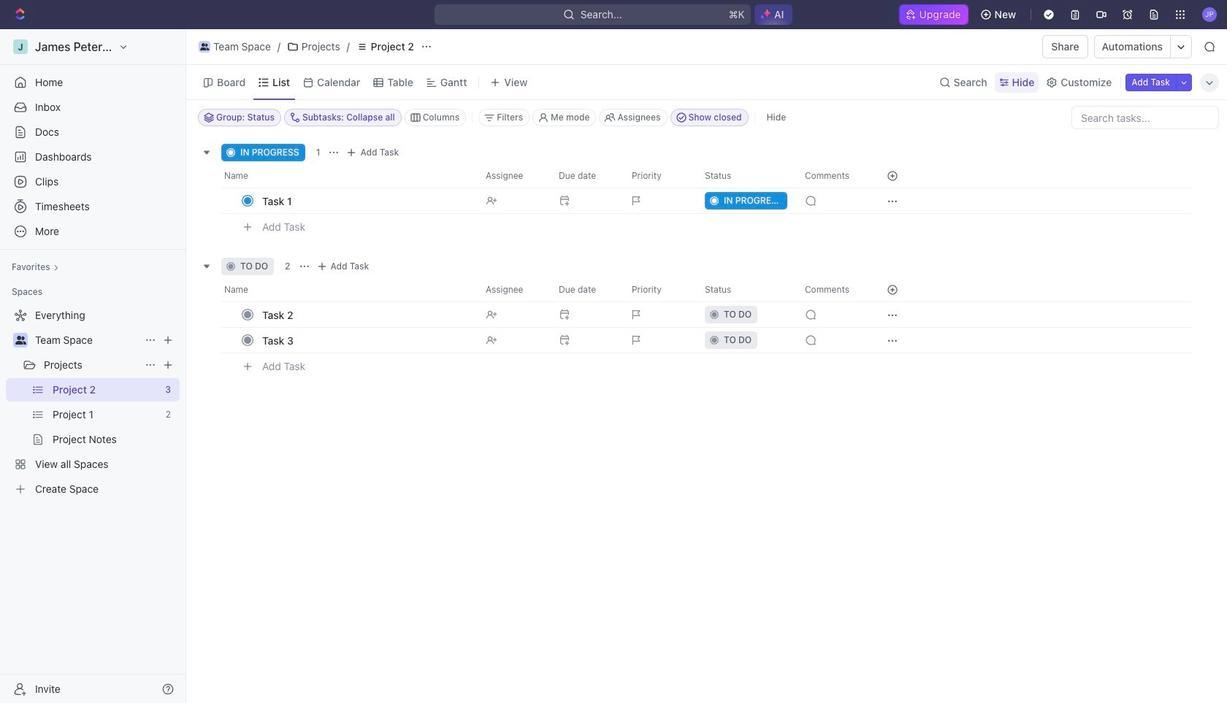 Task type: locate. For each thing, give the bounding box(es) containing it.
tree inside sidebar navigation
[[6, 304, 180, 501]]

user group image
[[15, 336, 26, 345]]

tree
[[6, 304, 180, 501]]



Task type: vqa. For each thing, say whether or not it's contained in the screenshot.
user group icon in the TREE
yes



Task type: describe. For each thing, give the bounding box(es) containing it.
sidebar navigation
[[0, 29, 189, 704]]

user group image
[[200, 43, 209, 50]]

Search tasks... text field
[[1073, 107, 1219, 129]]

james peterson's workspace, , element
[[13, 39, 28, 54]]



